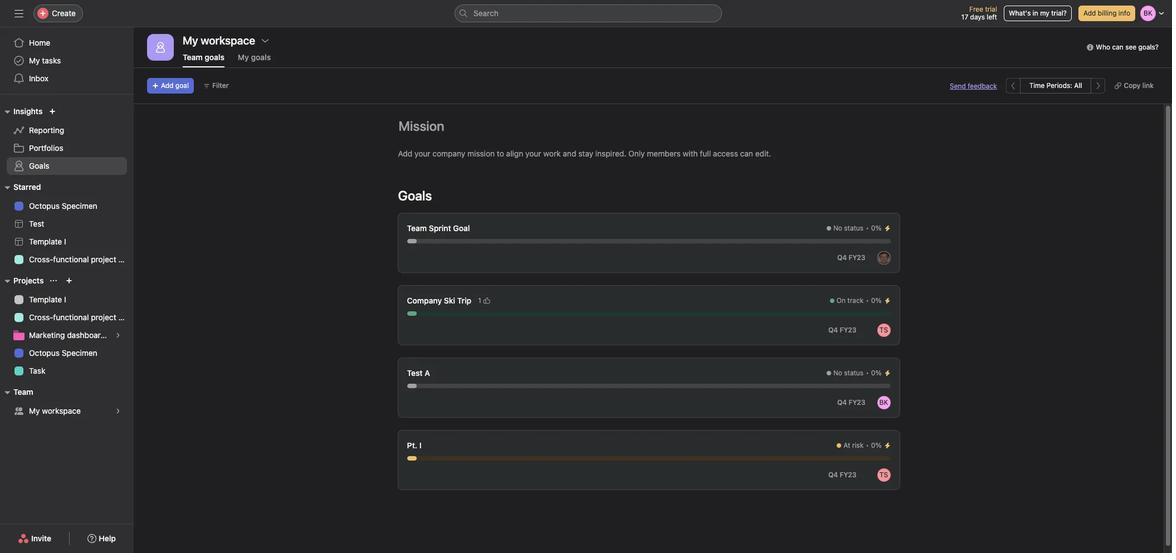 Task type: locate. For each thing, give the bounding box(es) containing it.
test down starred
[[29, 219, 44, 229]]

1 horizontal spatial team
[[183, 52, 203, 62]]

2 functional from the top
[[53, 313, 89, 322]]

goals down my workspace at left top
[[205, 52, 225, 62]]

0 vertical spatial specimen
[[62, 201, 97, 211]]

copy
[[1125, 81, 1141, 90]]

2 template i from the top
[[29, 295, 66, 304]]

filter
[[212, 81, 229, 90]]

insights element
[[0, 101, 134, 177]]

0 vertical spatial template i link
[[7, 233, 127, 251]]

1 project from the top
[[91, 255, 116, 264]]

no for bk
[[834, 369, 843, 377]]

starred button
[[0, 181, 41, 194]]

q4 for pt. i
[[829, 471, 839, 479]]

no for ja
[[834, 224, 843, 232]]

q4 fy23 button down on
[[824, 323, 862, 338]]

2 • 0% from the top
[[866, 297, 882, 305]]

task link
[[7, 362, 127, 380]]

4 • 0% from the top
[[866, 442, 882, 450]]

2 ts from the top
[[880, 471, 889, 479]]

and
[[563, 149, 577, 158]]

q4 fy23 left bk
[[838, 399, 866, 407]]

add left billing
[[1084, 9, 1097, 17]]

octopus specimen link down the marketing dashboards
[[7, 345, 127, 362]]

1 cross-functional project plan from the top
[[29, 255, 134, 264]]

stay
[[579, 149, 594, 158]]

ts button for pt. i
[[878, 469, 891, 482]]

1 vertical spatial cross-functional project plan
[[29, 313, 134, 322]]

cross-functional project plan link inside starred "element"
[[7, 251, 134, 269]]

cross-functional project plan link up new project or portfolio icon
[[7, 251, 134, 269]]

goals down the portfolios in the left top of the page
[[29, 161, 49, 171]]

can
[[1113, 43, 1124, 51], [741, 149, 754, 158]]

projects element
[[0, 271, 134, 382]]

1 template i link from the top
[[7, 233, 127, 251]]

q4 fy23 down at
[[829, 471, 857, 479]]

functional inside starred "element"
[[53, 255, 89, 264]]

only
[[629, 149, 645, 158]]

company ski trip
[[407, 296, 472, 306]]

octopus specimen for 2nd octopus specimen link from the bottom
[[29, 201, 97, 211]]

1 status from the top
[[845, 224, 864, 232]]

1 vertical spatial team
[[407, 224, 427, 233]]

specimen inside starred "element"
[[62, 201, 97, 211]]

q4 fy23 button down at
[[824, 468, 862, 483]]

1 vertical spatial can
[[741, 149, 754, 158]]

hide sidebar image
[[14, 9, 23, 18]]

• 0% right track
[[866, 297, 882, 305]]

time
[[1030, 81, 1046, 90]]

no status for ja
[[834, 224, 864, 232]]

project inside starred "element"
[[91, 255, 116, 264]]

template
[[29, 237, 62, 246], [29, 295, 62, 304]]

can left edit.
[[741, 149, 754, 158]]

0% up ja
[[872, 224, 882, 232]]

specimen down 'dashboards' on the bottom of the page
[[62, 348, 97, 358]]

with
[[683, 149, 698, 158]]

goals down show options image
[[251, 52, 271, 62]]

4 • from the top
[[866, 442, 870, 450]]

2 no status from the top
[[834, 369, 864, 377]]

2 cross- from the top
[[29, 313, 53, 322]]

1 vertical spatial octopus specimen
[[29, 348, 97, 358]]

0 vertical spatial team
[[183, 52, 203, 62]]

my down my workspace at left top
[[238, 52, 249, 62]]

my inside global element
[[29, 56, 40, 65]]

0% right track
[[872, 297, 882, 305]]

team left sprint
[[407, 224, 427, 233]]

add billing info button
[[1079, 6, 1136, 21]]

fy23
[[849, 254, 866, 262], [840, 326, 857, 334], [849, 399, 866, 407], [840, 471, 857, 479]]

q4 fy23 down on
[[829, 326, 857, 334]]

0 vertical spatial no
[[834, 224, 843, 232]]

2 horizontal spatial team
[[407, 224, 427, 233]]

pt.
[[407, 441, 418, 450]]

1 vertical spatial cross-
[[29, 313, 53, 322]]

i down "test" link
[[64, 237, 66, 246]]

no
[[834, 224, 843, 232], [834, 369, 843, 377]]

template i link
[[7, 233, 127, 251], [7, 291, 127, 309]]

0 vertical spatial template i
[[29, 237, 66, 246]]

template i link inside starred "element"
[[7, 233, 127, 251]]

1 ts button from the top
[[878, 324, 891, 337]]

i down new project or portfolio icon
[[64, 295, 66, 304]]

add goal button
[[147, 78, 194, 94]]

team down task at the left bottom of page
[[13, 387, 33, 397]]

octopus down starred
[[29, 201, 60, 211]]

send feedback link
[[951, 81, 998, 91]]

team up goal
[[183, 52, 203, 62]]

bk button
[[878, 396, 891, 410]]

add left goal
[[161, 81, 174, 90]]

octopus specimen inside starred "element"
[[29, 201, 97, 211]]

template down show options, current sort, top image
[[29, 295, 62, 304]]

0 vertical spatial octopus specimen link
[[7, 197, 127, 215]]

what's
[[1010, 9, 1032, 17]]

status
[[845, 224, 864, 232], [845, 369, 864, 377]]

see
[[1126, 43, 1137, 51]]

0 vertical spatial goals
[[29, 161, 49, 171]]

my
[[238, 52, 249, 62], [29, 56, 40, 65], [29, 406, 40, 416]]

0% for test a
[[872, 369, 882, 377]]

fy23 down at
[[840, 471, 857, 479]]

search list box
[[455, 4, 723, 22]]

octopus inside projects element
[[29, 348, 60, 358]]

2 plan from the top
[[118, 313, 134, 322]]

toggle goal starred status image
[[442, 443, 449, 449]]

0 horizontal spatial can
[[741, 149, 754, 158]]

2 vertical spatial add
[[398, 149, 413, 158]]

1 vertical spatial i
[[64, 295, 66, 304]]

octopus
[[29, 201, 60, 211], [29, 348, 60, 358]]

members
[[647, 149, 681, 158]]

1 vertical spatial template i link
[[7, 291, 127, 309]]

0 vertical spatial octopus specimen
[[29, 201, 97, 211]]

work
[[544, 149, 561, 158]]

your right 'align'
[[526, 149, 542, 158]]

2 status from the top
[[845, 369, 864, 377]]

4 0% from the top
[[872, 442, 882, 450]]

template i link down new project or portfolio icon
[[7, 291, 127, 309]]

0% right risk
[[872, 442, 882, 450]]

my down team dropdown button
[[29, 406, 40, 416]]

trip
[[458, 296, 472, 306]]

specimen up "test" link
[[62, 201, 97, 211]]

template for the template i "link" in the starred "element"
[[29, 237, 62, 246]]

2 0% from the top
[[872, 297, 882, 305]]

my for my goals
[[238, 52, 249, 62]]

functional inside projects element
[[53, 313, 89, 322]]

2 vertical spatial i
[[420, 441, 422, 450]]

i right the pt.
[[420, 441, 422, 450]]

• 0% for test a
[[866, 369, 882, 377]]

functional up the marketing dashboards
[[53, 313, 89, 322]]

1 vertical spatial template
[[29, 295, 62, 304]]

• 0% for pt. i
[[866, 442, 882, 450]]

1 vertical spatial functional
[[53, 313, 89, 322]]

cross-functional project plan inside starred "element"
[[29, 255, 134, 264]]

cross-functional project plan inside projects element
[[29, 313, 134, 322]]

cross-functional project plan for cross-functional project plan link inside starred "element"
[[29, 255, 134, 264]]

3 0% from the top
[[872, 369, 882, 377]]

create button
[[33, 4, 83, 22]]

fy23 for test a
[[849, 399, 866, 407]]

1 horizontal spatial your
[[526, 149, 542, 158]]

cross- up projects
[[29, 255, 53, 264]]

2 horizontal spatial add
[[1084, 9, 1097, 17]]

risk
[[853, 442, 864, 450]]

0 vertical spatial functional
[[53, 255, 89, 264]]

0 vertical spatial ts
[[880, 326, 889, 334]]

1 vertical spatial status
[[845, 369, 864, 377]]

q4 fy23 button
[[833, 250, 871, 266], [824, 323, 862, 338], [833, 395, 871, 411], [824, 468, 862, 483]]

2 no from the top
[[834, 369, 843, 377]]

2 cross-functional project plan from the top
[[29, 313, 134, 322]]

1 • 0% from the top
[[866, 224, 882, 232]]

1 vertical spatial plan
[[118, 313, 134, 322]]

1 horizontal spatial add
[[398, 149, 413, 158]]

0 horizontal spatial add
[[161, 81, 174, 90]]

goals
[[29, 161, 49, 171], [398, 188, 432, 203]]

Mission title text field
[[392, 113, 447, 139]]

my workspace
[[29, 406, 81, 416]]

0 vertical spatial plan
[[118, 255, 134, 264]]

1 vertical spatial specimen
[[62, 348, 97, 358]]

1 functional from the top
[[53, 255, 89, 264]]

on
[[837, 297, 846, 305]]

octopus specimen inside projects element
[[29, 348, 97, 358]]

access
[[714, 149, 739, 158]]

template i down "test" link
[[29, 237, 66, 246]]

ski
[[444, 296, 456, 306]]

ts
[[880, 326, 889, 334], [880, 471, 889, 479]]

2 octopus specimen from the top
[[29, 348, 97, 358]]

status for bk
[[845, 369, 864, 377]]

project down "test" link
[[91, 255, 116, 264]]

functional up new project or portfolio icon
[[53, 255, 89, 264]]

add inside button
[[1084, 9, 1097, 17]]

cross-functional project plan link up the marketing dashboards
[[7, 309, 134, 327]]

1 no from the top
[[834, 224, 843, 232]]

1 vertical spatial test
[[407, 369, 423, 378]]

add inside button
[[161, 81, 174, 90]]

q4 fy23 button left bk
[[833, 395, 871, 411]]

1 vertical spatial ts button
[[878, 469, 891, 482]]

i inside projects element
[[64, 295, 66, 304]]

2 octopus from the top
[[29, 348, 60, 358]]

fy23 down 'on track'
[[840, 326, 857, 334]]

fy23 left bk
[[849, 399, 866, 407]]

goals up team sprint goal
[[398, 188, 432, 203]]

ja
[[881, 254, 888, 262]]

free trial 17 days left
[[962, 5, 998, 21]]

q4 fy23 for pt. i
[[829, 471, 857, 479]]

0 vertical spatial octopus
[[29, 201, 60, 211]]

3 • 0% from the top
[[866, 369, 882, 377]]

fy23 for company ski trip
[[840, 326, 857, 334]]

2 octopus specimen link from the top
[[7, 345, 127, 362]]

octopus down marketing
[[29, 348, 60, 358]]

edit.
[[756, 149, 772, 158]]

1 vertical spatial ts
[[880, 471, 889, 479]]

test inside starred "element"
[[29, 219, 44, 229]]

1 cross- from the top
[[29, 255, 53, 264]]

test link
[[7, 215, 127, 233]]

• 0% up ja
[[866, 224, 882, 232]]

cross- inside starred "element"
[[29, 255, 53, 264]]

1 horizontal spatial goals
[[398, 188, 432, 203]]

plan
[[118, 255, 134, 264], [118, 313, 134, 322]]

left
[[988, 13, 998, 21]]

0 horizontal spatial goals
[[29, 161, 49, 171]]

cross- up marketing
[[29, 313, 53, 322]]

1 vertical spatial add
[[161, 81, 174, 90]]

plan inside starred "element"
[[118, 255, 134, 264]]

• 0% up bk
[[866, 369, 882, 377]]

template i link up new project or portfolio icon
[[7, 233, 127, 251]]

1 vertical spatial octopus
[[29, 348, 60, 358]]

1 vertical spatial no
[[834, 369, 843, 377]]

2 vertical spatial team
[[13, 387, 33, 397]]

template inside starred "element"
[[29, 237, 62, 246]]

2 template i link from the top
[[7, 291, 127, 309]]

0 horizontal spatial test
[[29, 219, 44, 229]]

0 vertical spatial ts button
[[878, 324, 891, 337]]

filter button
[[198, 78, 234, 94]]

2 ts button from the top
[[878, 469, 891, 482]]

0 vertical spatial project
[[91, 255, 116, 264]]

link
[[1143, 81, 1155, 90]]

1 goals from the left
[[205, 52, 225, 62]]

1 cross-functional project plan link from the top
[[7, 251, 134, 269]]

global element
[[0, 27, 134, 94]]

octopus specimen up "test" link
[[29, 201, 97, 211]]

template i inside projects element
[[29, 295, 66, 304]]

template i down show options, current sort, top image
[[29, 295, 66, 304]]

1 horizontal spatial test
[[407, 369, 423, 378]]

0%
[[872, 224, 882, 232], [872, 297, 882, 305], [872, 369, 882, 377], [872, 442, 882, 450]]

functional for cross-functional project plan link in projects element
[[53, 313, 89, 322]]

0 vertical spatial cross-functional project plan
[[29, 255, 134, 264]]

0 vertical spatial can
[[1113, 43, 1124, 51]]

can left see
[[1113, 43, 1124, 51]]

0 vertical spatial status
[[845, 224, 864, 232]]

1 vertical spatial template i
[[29, 295, 66, 304]]

2 cross-functional project plan link from the top
[[7, 309, 134, 327]]

template down "test" link
[[29, 237, 62, 246]]

my left tasks
[[29, 56, 40, 65]]

1 octopus specimen from the top
[[29, 201, 97, 211]]

q4 fy23 button for test a
[[833, 395, 871, 411]]

create
[[52, 8, 76, 18]]

2 goals from the left
[[251, 52, 271, 62]]

0 horizontal spatial your
[[415, 149, 431, 158]]

octopus inside starred "element"
[[29, 201, 60, 211]]

0 vertical spatial test
[[29, 219, 44, 229]]

• 0% right risk
[[866, 442, 882, 450]]

test left a
[[407, 369, 423, 378]]

1 vertical spatial goals
[[398, 188, 432, 203]]

0 horizontal spatial team
[[13, 387, 33, 397]]

no status for bk
[[834, 369, 864, 377]]

0 vertical spatial template
[[29, 237, 62, 246]]

0 vertical spatial no status
[[834, 224, 864, 232]]

mission
[[468, 149, 495, 158]]

0 vertical spatial cross-functional project plan link
[[7, 251, 134, 269]]

cross-functional project plan link
[[7, 251, 134, 269], [7, 309, 134, 327]]

octopus specimen link
[[7, 197, 127, 215], [7, 345, 127, 362]]

0 horizontal spatial goals
[[205, 52, 225, 62]]

goals link
[[7, 157, 127, 175]]

1 vertical spatial no status
[[834, 369, 864, 377]]

0 vertical spatial add
[[1084, 9, 1097, 17]]

1 specimen from the top
[[62, 201, 97, 211]]

1 no status from the top
[[834, 224, 864, 232]]

1 horizontal spatial goals
[[251, 52, 271, 62]]

1 vertical spatial cross-functional project plan link
[[7, 309, 134, 327]]

at
[[844, 442, 851, 450]]

3 • from the top
[[866, 369, 870, 377]]

free
[[970, 5, 984, 13]]

days
[[971, 13, 986, 21]]

reporting
[[29, 125, 64, 135]]

0 vertical spatial cross-
[[29, 255, 53, 264]]

2 specimen from the top
[[62, 348, 97, 358]]

1 template i from the top
[[29, 237, 66, 246]]

q4 fy23
[[838, 254, 866, 262], [829, 326, 857, 334], [838, 399, 866, 407], [829, 471, 857, 479]]

1 vertical spatial project
[[91, 313, 116, 322]]

octopus specimen link down the goals "link"
[[7, 197, 127, 215]]

my for my workspace
[[29, 406, 40, 416]]

2 • from the top
[[866, 297, 870, 305]]

1 vertical spatial octopus specimen link
[[7, 345, 127, 362]]

1 octopus from the top
[[29, 201, 60, 211]]

marketing
[[29, 331, 65, 340]]

1 ts from the top
[[880, 326, 889, 334]]

template inside projects element
[[29, 295, 62, 304]]

q4 fy23 button left ja
[[833, 250, 871, 266]]

specimen
[[62, 201, 97, 211], [62, 348, 97, 358]]

cross-functional project plan up 'dashboards' on the bottom of the page
[[29, 313, 134, 322]]

0 vertical spatial i
[[64, 237, 66, 246]]

cross-functional project plan up new project or portfolio icon
[[29, 255, 134, 264]]

0% up bk
[[872, 369, 882, 377]]

2 template from the top
[[29, 295, 62, 304]]

1 template from the top
[[29, 237, 62, 246]]

octopus specimen down marketing dashboards link
[[29, 348, 97, 358]]

goals?
[[1139, 43, 1160, 51]]

my inside teams element
[[29, 406, 40, 416]]

add down mission title text field
[[398, 149, 413, 158]]

your left company
[[415, 149, 431, 158]]

team button
[[0, 386, 33, 399]]

add for add billing info
[[1084, 9, 1097, 17]]

project up see details, marketing dashboards image
[[91, 313, 116, 322]]

1 plan from the top
[[118, 255, 134, 264]]

trial
[[986, 5, 998, 13]]



Task type: vqa. For each thing, say whether or not it's contained in the screenshot.
Mark complete checkbox for 2nd "list item"
no



Task type: describe. For each thing, give the bounding box(es) containing it.
0 likes. click to like this task image
[[429, 443, 435, 449]]

full
[[700, 149, 711, 158]]

goal
[[176, 81, 189, 90]]

0% for pt. i
[[872, 442, 882, 450]]

octopus specimen for first octopus specimen link from the bottom
[[29, 348, 97, 358]]

add billing info
[[1084, 9, 1131, 17]]

q4 fy23 left ja
[[838, 254, 866, 262]]

q4 fy23 button for pt. i
[[824, 468, 862, 483]]

q4 fy23 button for company ski trip
[[824, 323, 862, 338]]

my
[[1041, 9, 1050, 17]]

cross- inside projects element
[[29, 313, 53, 322]]

fy23 for pt. i
[[840, 471, 857, 479]]

• for pt. i
[[866, 442, 870, 450]]

team goals
[[183, 52, 225, 62]]

1 octopus specimen link from the top
[[7, 197, 127, 215]]

1 • from the top
[[866, 224, 870, 232]]

2 project from the top
[[91, 313, 116, 322]]

i inside starred "element"
[[64, 237, 66, 246]]

goal
[[453, 224, 470, 233]]

time periods: all
[[1030, 81, 1083, 90]]

workspace
[[42, 406, 81, 416]]

1 0% from the top
[[872, 224, 882, 232]]

my tasks
[[29, 56, 61, 65]]

tasks
[[42, 56, 61, 65]]

ja button
[[878, 251, 891, 265]]

octopus for first octopus specimen link from the bottom
[[29, 348, 60, 358]]

invite button
[[11, 529, 59, 549]]

new image
[[49, 108, 56, 115]]

bk
[[880, 399, 889, 407]]

search button
[[455, 4, 723, 22]]

see details, marketing dashboards image
[[115, 332, 122, 339]]

show options image
[[261, 36, 270, 45]]

inspired.
[[596, 149, 627, 158]]

send
[[951, 82, 967, 90]]

task
[[29, 366, 45, 376]]

ts for pt. i
[[880, 471, 889, 479]]

portfolios link
[[7, 139, 127, 157]]

see details, my workspace image
[[115, 408, 122, 415]]

add your company mission to align your work and stay inspired. only members with full access can edit.
[[398, 149, 772, 158]]

q4 for test a
[[838, 399, 847, 407]]

2 your from the left
[[526, 149, 542, 158]]

all
[[1075, 81, 1083, 90]]

team for team goals
[[183, 52, 203, 62]]

1
[[478, 297, 482, 305]]

q4 fy23 for test a
[[838, 399, 866, 407]]

help button
[[80, 529, 123, 549]]

time periods: all button
[[1021, 78, 1092, 94]]

team inside dropdown button
[[13, 387, 33, 397]]

new project or portfolio image
[[66, 278, 73, 284]]

add goal
[[161, 81, 189, 90]]

goals for team goals
[[205, 52, 225, 62]]

align
[[507, 149, 524, 158]]

teams element
[[0, 382, 134, 423]]

0% for company ski trip
[[872, 297, 882, 305]]

functional for cross-functional project plan link inside starred "element"
[[53, 255, 89, 264]]

at risk
[[844, 442, 864, 450]]

show options, current sort, top image
[[50, 278, 57, 284]]

plan inside projects element
[[118, 313, 134, 322]]

add for add goal
[[161, 81, 174, 90]]

my for my tasks
[[29, 56, 40, 65]]

test for test
[[29, 219, 44, 229]]

team sprint goal
[[407, 224, 470, 233]]

octopus for 2nd octopus specimen link from the bottom
[[29, 201, 60, 211]]

inbox link
[[7, 70, 127, 88]]

marketing dashboards link
[[7, 327, 127, 345]]

template i link inside projects element
[[7, 291, 127, 309]]

goals inside "link"
[[29, 161, 49, 171]]

team for team sprint goal
[[407, 224, 427, 233]]

status for ja
[[845, 224, 864, 232]]

copy link
[[1125, 81, 1155, 90]]

what's in my trial? button
[[1005, 6, 1073, 21]]

test for test a
[[407, 369, 423, 378]]

periods:
[[1047, 81, 1073, 90]]

• for test a
[[866, 369, 870, 377]]

17
[[962, 13, 969, 21]]

q4 fy23 for company ski trip
[[829, 326, 857, 334]]

insights
[[13, 106, 43, 116]]

ts for company ski trip
[[880, 326, 889, 334]]

trial?
[[1052, 9, 1068, 17]]

portfolios
[[29, 143, 63, 153]]

billing
[[1099, 9, 1117, 17]]

feedback
[[969, 82, 998, 90]]

1 your from the left
[[415, 149, 431, 158]]

my goals link
[[238, 52, 271, 67]]

1 button
[[476, 295, 493, 307]]

q4 for company ski trip
[[829, 326, 839, 334]]

company
[[433, 149, 466, 158]]

projects button
[[0, 274, 44, 288]]

add for add your company mission to align your work and stay inspired. only members with full access can edit.
[[398, 149, 413, 158]]

fy23 left ja
[[849, 254, 866, 262]]

cross-functional project plan link inside projects element
[[7, 309, 134, 327]]

sprint
[[429, 224, 451, 233]]

1 horizontal spatial can
[[1113, 43, 1124, 51]]

my workspace link
[[7, 403, 127, 420]]

my workspace
[[183, 34, 255, 47]]

starred
[[13, 182, 41, 192]]

in
[[1033, 9, 1039, 17]]

my tasks link
[[7, 52, 127, 70]]

dashboards
[[67, 331, 109, 340]]

home link
[[7, 34, 127, 52]]

help
[[99, 534, 116, 544]]

template for the template i "link" in projects element
[[29, 295, 62, 304]]

who can see goals?
[[1097, 43, 1160, 51]]

invite
[[31, 534, 51, 544]]

reporting link
[[7, 122, 127, 139]]

home
[[29, 38, 50, 47]]

on track
[[837, 297, 864, 305]]

test a
[[407, 369, 430, 378]]

marketing dashboards
[[29, 331, 109, 340]]

what's in my trial?
[[1010, 9, 1068, 17]]

search
[[474, 8, 499, 18]]

copy link button
[[1111, 78, 1160, 94]]

inbox
[[29, 74, 49, 83]]

insights button
[[0, 105, 43, 118]]

ts button for company ski trip
[[878, 324, 891, 337]]

who
[[1097, 43, 1111, 51]]

track
[[848, 297, 864, 305]]

• for company ski trip
[[866, 297, 870, 305]]

goals for my goals
[[251, 52, 271, 62]]

cross-functional project plan for cross-functional project plan link in projects element
[[29, 313, 134, 322]]

• 0% for company ski trip
[[866, 297, 882, 305]]

projects
[[13, 276, 44, 285]]

specimen inside projects element
[[62, 348, 97, 358]]

info
[[1119, 9, 1131, 17]]

starred element
[[0, 177, 134, 271]]

template i inside starred "element"
[[29, 237, 66, 246]]

send feedback
[[951, 82, 998, 90]]

a
[[425, 369, 430, 378]]



